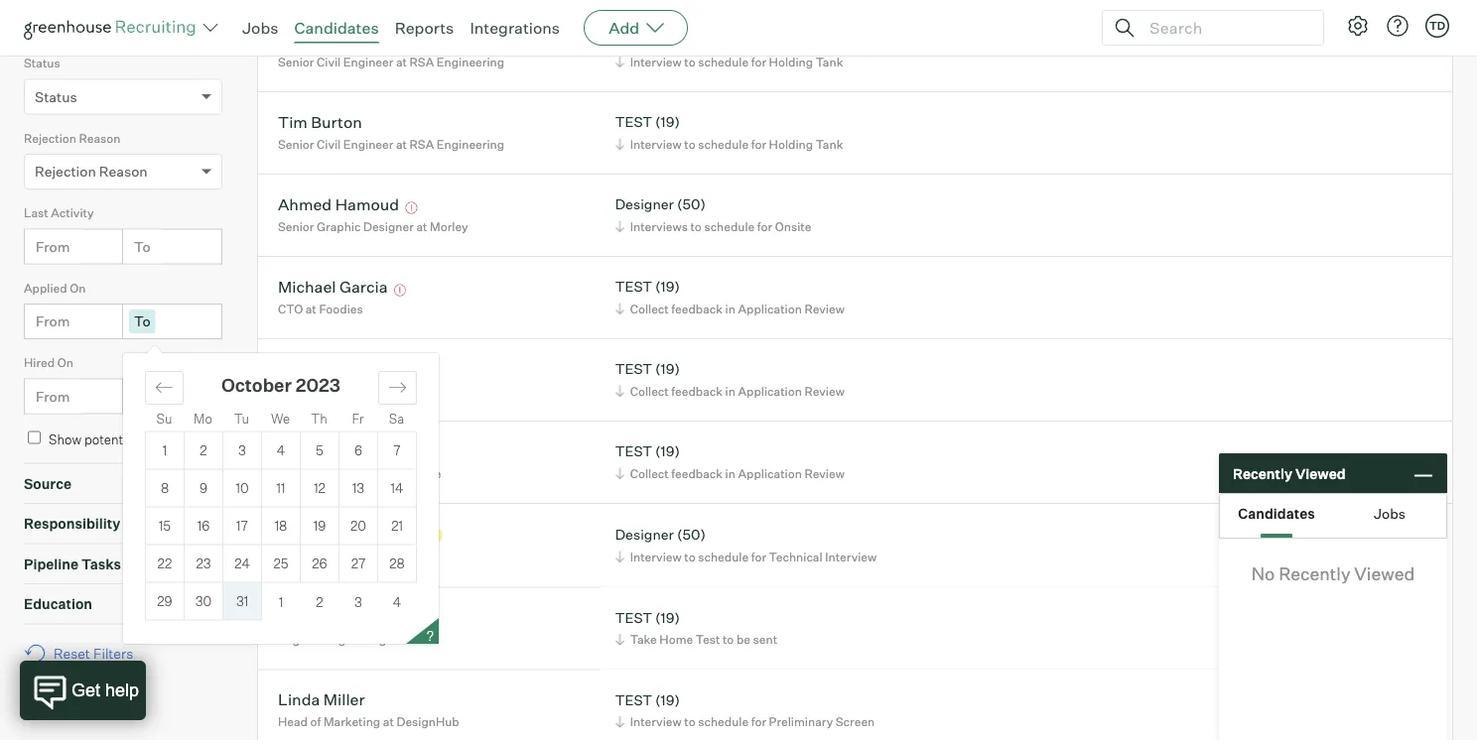 Task type: describe. For each thing, give the bounding box(es) containing it.
6 button
[[340, 433, 377, 469]]

jane davis has been in application review for more than 5 days image
[[363, 367, 380, 379]]

test for engineering manager
[[615, 609, 652, 627]]

tim burton link for test (19)
[[278, 112, 362, 135]]

foodies
[[319, 302, 363, 316]]

1 horizontal spatial 3
[[355, 594, 362, 610]]

designhub
[[397, 715, 460, 730]]

candidates inside tab list
[[1239, 505, 1316, 523]]

0 vertical spatial candidates
[[294, 18, 379, 38]]

tim for test (19)
[[278, 112, 308, 132]]

collect feedback in application review link for michael garcia
[[612, 300, 850, 318]]

for for test (19) interview to schedule for holding tank
[[751, 137, 767, 152]]

1 horizontal spatial 3 button
[[339, 584, 378, 621]]

th
[[311, 411, 327, 427]]

for for designer (50) interview to schedule for holding tank
[[751, 54, 767, 69]]

test for director at travelnow
[[615, 361, 652, 378]]

7 button
[[378, 433, 416, 469]]

Show potential duplicates checkbox
[[28, 432, 41, 445]]

engineering inside zach brock engineering manager
[[278, 633, 346, 648]]

6
[[355, 443, 362, 459]]

holding for (19)
[[769, 137, 813, 152]]

0 vertical spatial rejection
[[24, 131, 76, 146]]

tim for designer (50)
[[278, 29, 308, 49]]

4 (19) from the top
[[656, 443, 680, 460]]

designer (50) interview to schedule for holding tank
[[615, 31, 843, 69]]

13
[[352, 481, 365, 497]]

at right cto
[[306, 302, 317, 316]]

at right 27
[[370, 550, 381, 565]]

michael for michael martinez
[[278, 442, 336, 461]]

schedule for designer (50) interview to schedule for technical interview
[[698, 550, 749, 564]]

0 horizontal spatial 3
[[238, 443, 246, 459]]

from for last
[[36, 238, 70, 255]]

16 button
[[185, 508, 222, 545]]

sa
[[389, 411, 404, 427]]

travelnow
[[340, 384, 399, 399]]

october
[[222, 374, 292, 396]]

25 button
[[262, 546, 300, 583]]

test for cto at foodies
[[615, 278, 652, 296]]

0 horizontal spatial 2 button
[[185, 433, 222, 469]]

source
[[24, 475, 72, 493]]

0 vertical spatial 4 button
[[262, 433, 300, 469]]

28
[[390, 556, 405, 572]]

zach brock engineering manager
[[278, 608, 398, 648]]

(19) for director at travelnow
[[656, 361, 680, 378]]

screen
[[836, 715, 875, 730]]

30 button
[[185, 584, 222, 620]]

26 button
[[301, 546, 339, 583]]

candidate
[[35, 13, 102, 30]]

td button
[[1422, 10, 1454, 42]]

ahmed hamoud
[[278, 194, 399, 214]]

11 button
[[262, 470, 300, 507]]

tim burton link for designer (50)
[[278, 29, 362, 52]]

schedule for designer (50) interviews to schedule for onsite
[[705, 219, 755, 234]]

no recently viewed
[[1252, 564, 1415, 585]]

last
[[24, 206, 48, 221]]

candidates link
[[294, 18, 379, 38]]

tim burton senior civil engineer at rsa engineering for test (19)
[[278, 112, 505, 152]]

october 2023
[[222, 374, 341, 396]]

(19) for cto at foodies
[[656, 278, 680, 296]]

applied on
[[24, 281, 86, 296]]

0 horizontal spatial viewed
[[1296, 465, 1346, 482]]

test for senior civil engineer at rsa engineering
[[615, 113, 652, 131]]

interview right technical
[[825, 550, 877, 564]]

13 button
[[340, 470, 377, 507]]

junior analyst at marketwise
[[278, 466, 441, 481]]

1 for the top 1 button
[[163, 443, 167, 459]]

michael garcia has been in application review for more than 5 days image
[[391, 285, 409, 297]]

9 button
[[185, 470, 222, 507]]

(19) for senior civil engineer at rsa engineering
[[656, 113, 680, 131]]

1 horizontal spatial 1 button
[[262, 584, 300, 621]]

interview to schedule for preliminary screen link
[[612, 713, 880, 732]]

tu
[[234, 411, 249, 427]]

modern
[[383, 550, 427, 565]]

at down reports at the top
[[396, 54, 407, 69]]

review for jane davis
[[805, 384, 845, 399]]

12
[[314, 481, 326, 497]]

hired on
[[24, 356, 73, 371]]

garcia
[[340, 277, 388, 297]]

schedule for test (19) interview to schedule for preliminary screen
[[698, 715, 749, 730]]

no
[[1252, 564, 1275, 585]]

janet wong
[[278, 524, 367, 544]]

31 button
[[223, 584, 261, 620]]

interviews to schedule for onsite link
[[612, 217, 817, 236]]

filters
[[93, 645, 133, 663]]

18 button
[[262, 508, 300, 545]]

to for test (19) interview to schedule for preliminary screen
[[684, 715, 696, 730]]

application for jane davis
[[738, 384, 802, 399]]

(50) inside designer (50) interview to schedule for holding tank
[[677, 31, 706, 48]]

jobs inside tab list
[[1374, 505, 1406, 523]]

last activity
[[24, 206, 94, 221]]

to for designer (50) interviews to schedule for onsite
[[691, 219, 702, 234]]

29 button
[[146, 584, 184, 620]]

21 button
[[378, 508, 416, 545]]

designer for designer (50) interview to schedule for holding tank
[[615, 31, 674, 48]]

1 vertical spatial rejection
[[35, 163, 96, 180]]

test (19) collect feedback in application review for michael garcia
[[615, 278, 845, 316]]

fr
[[352, 411, 364, 427]]

on for applied on
[[70, 281, 86, 296]]

to for designer (50) interview to schedule for holding tank
[[684, 54, 696, 69]]

designer (50) interviews to schedule for onsite
[[615, 196, 812, 234]]

jane davis
[[278, 359, 359, 379]]

3 test (19) collect feedback in application review from the top
[[615, 443, 845, 481]]

head
[[278, 715, 308, 730]]

designer (50) interview to schedule for technical interview
[[615, 526, 877, 564]]

1 for rightmost 1 button
[[279, 594, 284, 610]]

1 horizontal spatial 4 button
[[378, 584, 417, 621]]

schedule for test (19) interview to schedule for holding tank
[[698, 137, 749, 152]]

marketing
[[324, 715, 381, 730]]

4 senior from the top
[[278, 550, 314, 565]]

15 button
[[146, 508, 184, 545]]

collect feedback in application review link for jane davis
[[612, 382, 850, 401]]

reports
[[395, 18, 454, 38]]

tank for (19)
[[816, 137, 843, 152]]

jane
[[278, 359, 314, 379]]

civil for test (19)
[[317, 137, 341, 152]]

interview for designer (50) interview to schedule for holding tank
[[630, 54, 682, 69]]

burton for designer (50)
[[311, 29, 362, 49]]

integrations link
[[470, 18, 560, 38]]

ahmed hamoud has been in onsite for more than 21 days image
[[403, 202, 421, 214]]

reset filters
[[54, 645, 133, 663]]

interviews
[[630, 219, 688, 234]]

15
[[159, 519, 171, 534]]

21
[[391, 519, 403, 534]]

to inside test (19) take home test to be sent
[[723, 633, 734, 648]]

hamoud
[[335, 194, 399, 214]]

test
[[696, 633, 720, 648]]

1 vertical spatial rejection reason
[[35, 163, 148, 180]]

michael garcia link
[[278, 277, 388, 300]]

?
[[427, 629, 434, 645]]

test (19) interview to schedule for preliminary screen
[[615, 692, 875, 730]]

wong
[[324, 524, 367, 544]]

? button
[[406, 619, 439, 645]]

tab list containing candidates
[[1221, 495, 1447, 538]]

25
[[274, 556, 289, 572]]

zach
[[278, 608, 315, 628]]

for for designer (50) interviews to schedule for onsite
[[758, 219, 773, 234]]

marketwise
[[375, 466, 441, 481]]

ahmed hamoud link
[[278, 194, 399, 217]]

18
[[275, 519, 287, 534]]

onsite
[[775, 219, 812, 234]]

in for michael garcia
[[726, 302, 736, 316]]

schedule for designer (50) interview to schedule for holding tank
[[698, 54, 749, 69]]

engineering for test (19)
[[437, 137, 505, 152]]

test (19) collect feedback in application review for jane davis
[[615, 361, 845, 399]]

1 vertical spatial reason
[[99, 163, 148, 180]]

(19) for engineering manager
[[656, 609, 680, 627]]

20
[[351, 519, 366, 534]]

pipeline
[[24, 556, 79, 573]]

show potential duplicates
[[49, 432, 201, 448]]

designer for designer (50) interviews to schedule for onsite
[[615, 196, 674, 213]]

1 senior from the top
[[278, 54, 314, 69]]

to for hired on
[[134, 388, 150, 405]]

cto
[[278, 302, 303, 316]]

8
[[161, 481, 169, 497]]

michael martinez has been in application review for more than 5 days image
[[409, 450, 427, 461]]

at up ahmed hamoud has been in onsite for more than 21 days image
[[396, 137, 407, 152]]

engineer for test (19)
[[343, 137, 394, 152]]

tim burton senior civil engineer at rsa engineering for designer (50)
[[278, 29, 505, 69]]

10 button
[[223, 470, 261, 507]]

jobs link
[[242, 18, 279, 38]]

ahmed
[[278, 194, 332, 214]]

michael martinez
[[278, 442, 406, 461]]



Task type: vqa. For each thing, say whether or not it's contained in the screenshot.
Designer corresponding to Designer (50) Interview to schedule for Holding Tank
yes



Task type: locate. For each thing, give the bounding box(es) containing it.
michael up junior
[[278, 442, 336, 461]]

rejection reason element
[[24, 129, 222, 204]]

viewed
[[1296, 465, 1346, 482], [1355, 564, 1415, 585]]

take
[[630, 633, 657, 648]]

2 collect feedback in application review link from the top
[[612, 382, 850, 401]]

1 tim burton link from the top
[[278, 29, 362, 52]]

23
[[196, 556, 211, 572]]

2 tim burton senior civil engineer at rsa engineering from the top
[[278, 112, 505, 152]]

duplicates
[[140, 432, 201, 448]]

1 (50) from the top
[[677, 31, 706, 48]]

reason
[[79, 131, 121, 146], [99, 163, 148, 180]]

1 collect feedback in application review link from the top
[[612, 300, 850, 318]]

1 vertical spatial civil
[[317, 137, 341, 152]]

0 vertical spatial civil
[[317, 54, 341, 69]]

recently viewed
[[1233, 465, 1346, 482]]

1 vertical spatial 3 button
[[339, 584, 378, 621]]

2 vertical spatial in
[[726, 466, 736, 481]]

on right applied
[[70, 281, 86, 296]]

0 vertical spatial interview to schedule for holding tank link
[[612, 52, 848, 71]]

for up designer (50) interviews to schedule for onsite on the top of page
[[751, 137, 767, 152]]

to inside test (19) interview to schedule for preliminary screen
[[684, 715, 696, 730]]

designer inside designer (50) interviews to schedule for onsite
[[615, 196, 674, 213]]

3 (19) from the top
[[656, 361, 680, 378]]

holding up test (19) interview to schedule for holding tank
[[769, 54, 813, 69]]

from down last activity
[[36, 238, 70, 255]]

collect feedback in application review link
[[612, 300, 850, 318], [612, 382, 850, 401], [612, 464, 850, 483]]

1 vertical spatial (50)
[[677, 196, 706, 213]]

interview up test (19) take home test to be sent
[[630, 550, 682, 564]]

0 vertical spatial 3
[[238, 443, 246, 459]]

for inside designer (50) interview to schedule for holding tank
[[751, 54, 767, 69]]

16
[[197, 519, 210, 534]]

3 down the tu
[[238, 443, 246, 459]]

1 vertical spatial tim burton senior civil engineer at rsa engineering
[[278, 112, 505, 152]]

1 vertical spatial 4
[[393, 594, 401, 610]]

(19)
[[656, 113, 680, 131], [656, 278, 680, 296], [656, 361, 680, 378], [656, 443, 680, 460], [656, 609, 680, 627], [656, 692, 680, 709]]

schedule inside designer (50) interview to schedule for holding tank
[[698, 54, 749, 69]]

0 horizontal spatial 3 button
[[223, 433, 261, 469]]

holding inside test (19) interview to schedule for holding tank
[[769, 137, 813, 152]]

14 button
[[378, 470, 416, 507]]

davis
[[318, 359, 359, 379]]

1 review from the top
[[805, 302, 845, 316]]

2 vertical spatial collect feedback in application review link
[[612, 464, 850, 483]]

to
[[684, 54, 696, 69], [684, 137, 696, 152], [691, 219, 702, 234], [684, 550, 696, 564], [723, 633, 734, 648], [684, 715, 696, 730]]

2 civil from the top
[[317, 137, 341, 152]]

3 collect from the top
[[630, 466, 669, 481]]

interview to schedule for technical interview link
[[612, 548, 882, 566]]

(19) for head of marketing at designhub
[[656, 692, 680, 709]]

0 vertical spatial to
[[134, 238, 150, 255]]

test (19) interview to schedule for holding tank
[[615, 113, 843, 152]]

education
[[24, 596, 92, 613]]

miller
[[324, 690, 365, 710]]

tasks
[[81, 556, 121, 573]]

(50) inside designer (50) interview to schedule for technical interview
[[677, 526, 706, 544]]

1 horizontal spatial 1
[[279, 594, 284, 610]]

to down add popup button
[[684, 54, 696, 69]]

1 feedback from the top
[[672, 302, 723, 316]]

holding for (50)
[[769, 54, 813, 69]]

1 vertical spatial 2 button
[[300, 584, 339, 621]]

2 collect from the top
[[630, 384, 669, 399]]

3 test from the top
[[615, 361, 652, 378]]

3
[[238, 443, 246, 459], [355, 594, 362, 610]]

1 tank from the top
[[816, 54, 843, 69]]

29
[[157, 594, 172, 610]]

engineering down zach on the bottom left of page
[[278, 633, 346, 648]]

2 vertical spatial to
[[134, 388, 150, 405]]

jobs up no recently viewed
[[1374, 505, 1406, 523]]

17 button
[[223, 508, 261, 545]]

0 vertical spatial tank
[[816, 54, 843, 69]]

1 vertical spatial 3
[[355, 594, 362, 610]]

1 vertical spatial collect feedback in application review link
[[612, 382, 850, 401]]

rsa down reports link
[[410, 54, 434, 69]]

0 vertical spatial tim burton link
[[278, 29, 362, 52]]

2 test from the top
[[615, 278, 652, 296]]

holding
[[769, 54, 813, 69], [769, 137, 813, 152]]

1 vertical spatial in
[[726, 384, 736, 399]]

rsa for test (19)
[[410, 137, 434, 152]]

2 tim from the top
[[278, 112, 308, 132]]

1 michael from the top
[[278, 277, 336, 297]]

for left preliminary
[[751, 715, 767, 730]]

michael up cto at foodies
[[278, 277, 336, 297]]

engineer for designer (50)
[[343, 54, 394, 69]]

2 holding from the top
[[769, 137, 813, 152]]

3 collect feedback in application review link from the top
[[612, 464, 850, 483]]

interview to schedule for holding tank link up designer (50) interviews to schedule for onsite on the top of page
[[612, 135, 848, 154]]

3 senior from the top
[[278, 219, 314, 234]]

civil up ahmed hamoud
[[317, 137, 341, 152]]

interview to schedule for holding tank link up test (19) interview to schedule for holding tank
[[612, 52, 848, 71]]

1 vertical spatial recently
[[1279, 564, 1351, 585]]

2
[[200, 443, 207, 459], [316, 594, 323, 610]]

designer inside designer (50) interview to schedule for technical interview
[[615, 526, 674, 544]]

civil
[[317, 54, 341, 69], [317, 137, 341, 152]]

rsa up ahmed hamoud has been in onsite for more than 21 days image
[[410, 137, 434, 152]]

22
[[158, 556, 172, 572]]

(50) inside designer (50) interviews to schedule for onsite
[[677, 196, 706, 213]]

candidate tag
[[35, 13, 129, 30]]

0 vertical spatial 2 button
[[185, 433, 222, 469]]

0 horizontal spatial 4 button
[[262, 433, 300, 469]]

burton up ahmed hamoud
[[311, 112, 362, 132]]

senior up ahmed
[[278, 137, 314, 152]]

(19) inside test (19) interview to schedule for holding tank
[[656, 113, 680, 131]]

2 review from the top
[[805, 384, 845, 399]]

2 feedback from the top
[[672, 384, 723, 399]]

2 vertical spatial test (19) collect feedback in application review
[[615, 443, 845, 481]]

for for test (19) interview to schedule for preliminary screen
[[751, 715, 767, 730]]

2 in from the top
[[726, 384, 736, 399]]

3 button down the tu
[[223, 433, 261, 469]]

4 down 28
[[393, 594, 401, 610]]

michael for michael garcia
[[278, 277, 336, 297]]

holding up onsite on the top of page
[[769, 137, 813, 152]]

1 vertical spatial 4 button
[[378, 584, 417, 621]]

27 button
[[340, 546, 377, 583]]

on right the hired
[[57, 356, 73, 371]]

at right marketing
[[383, 715, 394, 730]]

for left onsite on the top of page
[[758, 219, 773, 234]]

1 button down 25
[[262, 584, 300, 621]]

2 rsa from the top
[[410, 137, 434, 152]]

schedule inside test (19) interview to schedule for preliminary screen
[[698, 715, 749, 730]]

27
[[351, 556, 366, 572]]

feedback for michael garcia
[[672, 302, 723, 316]]

3 review from the top
[[805, 466, 845, 481]]

senior down janet in the bottom of the page
[[278, 550, 314, 565]]

janet wong link
[[278, 524, 367, 547]]

rejection reason down the status element
[[24, 131, 121, 146]]

2 burton from the top
[[311, 112, 362, 132]]

Search text field
[[1145, 13, 1306, 42]]

2 engineer from the top
[[343, 137, 394, 152]]

interview for test (19) interview to schedule for preliminary screen
[[630, 715, 682, 730]]

1 interview to schedule for holding tank link from the top
[[612, 52, 848, 71]]

janet
[[278, 524, 320, 544]]

tim burton senior civil engineer at rsa engineering
[[278, 29, 505, 69], [278, 112, 505, 152]]

4 up junior
[[277, 443, 285, 459]]

on for hired on
[[57, 356, 73, 371]]

1 to from the top
[[134, 238, 150, 255]]

su
[[156, 411, 172, 427]]

candidates right jobs link
[[294, 18, 379, 38]]

1 vertical spatial test (19) collect feedback in application review
[[615, 361, 845, 399]]

0 vertical spatial rejection reason
[[24, 131, 121, 146]]

3 in from the top
[[726, 466, 736, 481]]

1 engineer from the top
[[343, 54, 394, 69]]

october 2023 region
[[123, 354, 1026, 645]]

3 feedback from the top
[[672, 466, 723, 481]]

td
[[1430, 19, 1446, 32]]

to left 'be'
[[723, 633, 734, 648]]

schedule inside designer (50) interview to schedule for technical interview
[[698, 550, 749, 564]]

designer for designer (50) interview to schedule for technical interview
[[615, 526, 674, 544]]

to down take home test to be sent link
[[684, 715, 696, 730]]

add
[[609, 18, 640, 38]]

2 interview to schedule for holding tank link from the top
[[612, 135, 848, 154]]

sent
[[753, 633, 778, 648]]

activity
[[51, 206, 94, 221]]

we
[[271, 411, 290, 427]]

2 button
[[185, 433, 222, 469], [300, 584, 339, 621]]

michael garcia
[[278, 277, 388, 297]]

0 vertical spatial engineering
[[437, 54, 505, 69]]

(50) right add
[[677, 31, 706, 48]]

1 vertical spatial tim burton link
[[278, 112, 362, 135]]

manager
[[348, 633, 398, 648]]

interview up interviews
[[630, 137, 682, 152]]

1 vertical spatial rsa
[[410, 137, 434, 152]]

0 horizontal spatial 1
[[163, 443, 167, 459]]

at
[[396, 54, 407, 69], [396, 137, 407, 152], [416, 219, 427, 234], [306, 302, 317, 316], [326, 384, 337, 399], [361, 466, 372, 481], [370, 550, 381, 565], [383, 715, 394, 730]]

in for jane davis
[[726, 384, 736, 399]]

for inside test (19) interview to schedule for preliminary screen
[[751, 715, 767, 730]]

engineer up hamoud
[[343, 137, 394, 152]]

0 vertical spatial engineer
[[343, 54, 394, 69]]

tank for (50)
[[816, 54, 843, 69]]

3 button down 27
[[339, 584, 378, 621]]

greenhouse recruiting image
[[24, 16, 203, 40]]

1 application from the top
[[738, 302, 802, 316]]

2 application from the top
[[738, 384, 802, 399]]

to inside test (19) interview to schedule for holding tank
[[684, 137, 696, 152]]

3 button
[[223, 433, 261, 469], [339, 584, 378, 621]]

1 vertical spatial viewed
[[1355, 564, 1415, 585]]

1 vertical spatial interview to schedule for holding tank link
[[612, 135, 848, 154]]

burton for test (19)
[[311, 112, 362, 132]]

test inside test (19) interview to schedule for preliminary screen
[[615, 692, 652, 709]]

2 vertical spatial review
[[805, 466, 845, 481]]

take home test to be sent link
[[612, 631, 783, 650]]

31
[[236, 594, 248, 610]]

schedule up designer (50) interviews to schedule for onsite on the top of page
[[698, 137, 749, 152]]

3 application from the top
[[738, 466, 802, 481]]

1 collect from the top
[[630, 302, 669, 316]]

interview to schedule for holding tank link for test (19)
[[612, 135, 848, 154]]

(19) inside test (19) take home test to be sent
[[656, 609, 680, 627]]

collect
[[630, 302, 669, 316], [630, 384, 669, 399], [630, 466, 669, 481]]

1 vertical spatial 1
[[279, 594, 284, 610]]

0 horizontal spatial jobs
[[242, 18, 279, 38]]

2 (19) from the top
[[656, 278, 680, 296]]

reset filters button
[[24, 635, 143, 673]]

2 tim burton link from the top
[[278, 112, 362, 135]]

1 horizontal spatial viewed
[[1355, 564, 1415, 585]]

1 vertical spatial jobs
[[1374, 505, 1406, 523]]

1 vertical spatial candidates
[[1239, 505, 1316, 523]]

tim burton link
[[278, 29, 362, 52], [278, 112, 362, 135]]

4 test from the top
[[615, 443, 652, 460]]

2 button down mo
[[185, 433, 222, 469]]

1 burton from the top
[[311, 29, 362, 49]]

from for applied
[[36, 313, 70, 330]]

2 test (19) collect feedback in application review from the top
[[615, 361, 845, 399]]

1 vertical spatial tim
[[278, 112, 308, 132]]

td button
[[1426, 14, 1450, 38]]

(50)
[[677, 31, 706, 48], [677, 196, 706, 213], [677, 526, 706, 544]]

schedule left technical
[[698, 550, 749, 564]]

burton right jobs link
[[311, 29, 362, 49]]

1 test from the top
[[615, 113, 652, 131]]

2 right zach on the bottom left of page
[[316, 594, 323, 610]]

jobs left candidates link
[[242, 18, 279, 38]]

to inside designer (50) interviews to schedule for onsite
[[691, 219, 702, 234]]

23 button
[[185, 546, 222, 583]]

status element
[[24, 54, 222, 129]]

2 vertical spatial engineering
[[278, 633, 346, 648]]

test inside test (19) interview to schedule for holding tank
[[615, 113, 652, 131]]

0 horizontal spatial 1 button
[[146, 433, 184, 469]]

to up test (19) take home test to be sent
[[684, 550, 696, 564]]

tank inside designer (50) interview to schedule for holding tank
[[816, 54, 843, 69]]

junior
[[278, 466, 314, 481]]

0 vertical spatial test (19) collect feedback in application review
[[615, 278, 845, 316]]

1 vertical spatial on
[[57, 356, 73, 371]]

schedule up test (19) interview to schedule for holding tank
[[698, 54, 749, 69]]

2 for rightmost 2 button
[[316, 594, 323, 610]]

test inside test (19) take home test to be sent
[[615, 609, 652, 627]]

schedule
[[698, 54, 749, 69], [698, 137, 749, 152], [705, 219, 755, 234], [698, 550, 749, 564], [698, 715, 749, 730]]

4 button
[[262, 433, 300, 469], [378, 584, 417, 621]]

2 senior from the top
[[278, 137, 314, 152]]

senior down ahmed
[[278, 219, 314, 234]]

0 vertical spatial in
[[726, 302, 736, 316]]

10
[[236, 481, 249, 497]]

0 vertical spatial 3 button
[[223, 433, 261, 469]]

(50) up the interviews to schedule for onsite link
[[677, 196, 706, 213]]

1 down su at the bottom
[[163, 443, 167, 459]]

collect feedback in application review link for michael martinez
[[612, 464, 850, 483]]

1 vertical spatial engineer
[[343, 137, 394, 152]]

engineer down candidates link
[[343, 54, 394, 69]]

interview for designer (50) interview to schedule for technical interview
[[630, 550, 682, 564]]

designer inside designer (50) interview to schedule for holding tank
[[615, 31, 674, 48]]

3 (50) from the top
[[677, 526, 706, 544]]

engineering up morley
[[437, 137, 505, 152]]

2 from from the top
[[36, 313, 70, 330]]

1 vertical spatial holding
[[769, 137, 813, 152]]

(50) up interview to schedule for technical interview link
[[677, 526, 706, 544]]

1 button down su at the bottom
[[146, 433, 184, 469]]

1 horizontal spatial 4
[[393, 594, 401, 610]]

interview for test (19) interview to schedule for holding tank
[[630, 137, 682, 152]]

1 horizontal spatial 2
[[316, 594, 323, 610]]

0 vertical spatial application
[[738, 302, 802, 316]]

pipeline tasks
[[24, 556, 121, 573]]

rejection reason up activity
[[35, 163, 148, 180]]

5 (19) from the top
[[656, 609, 680, 627]]

to inside designer (50) interview to schedule for holding tank
[[684, 54, 696, 69]]

1 vertical spatial burton
[[311, 112, 362, 132]]

for inside designer (50) interview to schedule for technical interview
[[751, 550, 767, 564]]

0 vertical spatial feedback
[[672, 302, 723, 316]]

linda miller head of marketing at designhub
[[278, 690, 460, 730]]

6 test from the top
[[615, 692, 652, 709]]

add button
[[584, 10, 688, 46]]

from
[[36, 238, 70, 255], [36, 313, 70, 330], [36, 388, 70, 405]]

technical
[[769, 550, 823, 564]]

(50) for ahmed hamoud
[[677, 196, 706, 213]]

2 michael from the top
[[278, 442, 336, 461]]

to for test (19) interview to schedule for holding tank
[[684, 137, 696, 152]]

1 vertical spatial application
[[738, 384, 802, 399]]

0 vertical spatial reason
[[79, 131, 121, 146]]

3 from from the top
[[36, 388, 70, 405]]

to inside designer (50) interview to schedule for technical interview
[[684, 550, 696, 564]]

review for michael garcia
[[805, 302, 845, 316]]

1 from from the top
[[36, 238, 70, 255]]

from down hired on
[[36, 388, 70, 405]]

1 civil from the top
[[317, 54, 341, 69]]

2 button down 26
[[300, 584, 339, 621]]

0 vertical spatial tim burton senior civil engineer at rsa engineering
[[278, 29, 505, 69]]

engineering down integrations
[[437, 54, 505, 69]]

1 vertical spatial collect
[[630, 384, 669, 399]]

interview inside test (19) interview to schedule for preliminary screen
[[630, 715, 682, 730]]

2 tank from the top
[[816, 137, 843, 152]]

24 button
[[223, 546, 261, 583]]

0 vertical spatial holding
[[769, 54, 813, 69]]

7
[[394, 443, 401, 459]]

1 tim burton senior civil engineer at rsa engineering from the top
[[278, 29, 505, 69]]

for inside designer (50) interviews to schedule for onsite
[[758, 219, 773, 234]]

1 (19) from the top
[[656, 113, 680, 131]]

5 test from the top
[[615, 609, 652, 627]]

0 vertical spatial on
[[70, 281, 86, 296]]

1 tim from the top
[[278, 29, 308, 49]]

0 vertical spatial 1
[[163, 443, 167, 459]]

at down martinez
[[361, 466, 372, 481]]

schedule inside designer (50) interviews to schedule for onsite
[[705, 219, 755, 234]]

2 vertical spatial from
[[36, 388, 70, 405]]

0 vertical spatial viewed
[[1296, 465, 1346, 482]]

19 button
[[301, 508, 339, 545]]

feedback for jane davis
[[672, 384, 723, 399]]

5 button
[[301, 433, 339, 469]]

engineering for designer (50)
[[437, 54, 505, 69]]

1 horizontal spatial 2 button
[[300, 584, 339, 621]]

1 vertical spatial 2
[[316, 594, 323, 610]]

1 vertical spatial michael
[[278, 442, 336, 461]]

4 button down 28
[[378, 584, 417, 621]]

move backward to switch to the previous month. image
[[155, 379, 174, 397]]

linda
[[278, 690, 320, 710]]

to right interviews
[[691, 219, 702, 234]]

schedule left onsite on the top of page
[[705, 219, 755, 234]]

tag
[[105, 13, 129, 30]]

collect for michael garcia
[[630, 302, 669, 316]]

2 for leftmost 2 button
[[200, 443, 207, 459]]

0 horizontal spatial 4
[[277, 443, 285, 459]]

2 down mo
[[200, 443, 207, 459]]

civil down candidates link
[[317, 54, 341, 69]]

1 down 25
[[279, 594, 284, 610]]

1 test (19) collect feedback in application review from the top
[[615, 278, 845, 316]]

2 to from the top
[[134, 313, 150, 330]]

0 vertical spatial status
[[24, 56, 60, 71]]

1 vertical spatial to
[[134, 313, 150, 330]]

move forward to switch to the next month. image
[[388, 379, 407, 397]]

to up designer (50) interviews to schedule for onsite on the top of page
[[684, 137, 696, 152]]

tab list
[[1221, 495, 1447, 538]]

0 vertical spatial recently
[[1233, 465, 1293, 482]]

to for designer (50) interview to schedule for technical interview
[[684, 550, 696, 564]]

application for michael garcia
[[738, 302, 802, 316]]

0 vertical spatial jobs
[[242, 18, 279, 38]]

from for hired
[[36, 388, 70, 405]]

(50) for janet wong
[[677, 526, 706, 544]]

1 horizontal spatial candidates
[[1239, 505, 1316, 523]]

28 button
[[378, 546, 416, 583]]

0 vertical spatial collect
[[630, 302, 669, 316]]

interview down take
[[630, 715, 682, 730]]

1 rsa from the top
[[410, 54, 434, 69]]

14
[[391, 481, 404, 497]]

at inside linda miller head of marketing at designhub
[[383, 715, 394, 730]]

0 vertical spatial 2
[[200, 443, 207, 459]]

for inside test (19) interview to schedule for holding tank
[[751, 137, 767, 152]]

4
[[277, 443, 285, 459], [393, 594, 401, 610]]

for
[[751, 54, 767, 69], [751, 137, 767, 152], [758, 219, 773, 234], [751, 550, 767, 564], [751, 715, 767, 730]]

0 vertical spatial michael
[[278, 277, 336, 297]]

1 vertical spatial tank
[[816, 137, 843, 152]]

0 vertical spatial from
[[36, 238, 70, 255]]

interview inside test (19) interview to schedule for holding tank
[[630, 137, 682, 152]]

at down the davis
[[326, 384, 337, 399]]

interview inside designer (50) interview to schedule for holding tank
[[630, 54, 682, 69]]

test for head of marketing at designhub
[[615, 692, 652, 709]]

rsa
[[410, 54, 434, 69], [410, 137, 434, 152]]

3 down 27
[[355, 594, 362, 610]]

senior
[[278, 54, 314, 69], [278, 137, 314, 152], [278, 219, 314, 234], [278, 550, 314, 565]]

20 button
[[340, 508, 377, 545]]

1 vertical spatial review
[[805, 384, 845, 399]]

1 horizontal spatial jobs
[[1374, 505, 1406, 523]]

1 in from the top
[[726, 302, 736, 316]]

preliminary
[[769, 715, 833, 730]]

for for designer (50) interview to schedule for technical interview
[[751, 550, 767, 564]]

0 vertical spatial 1 button
[[146, 433, 184, 469]]

for up test (19) interview to schedule for holding tank
[[751, 54, 767, 69]]

senior down jobs link
[[278, 54, 314, 69]]

for left technical
[[751, 550, 767, 564]]

1 holding from the top
[[769, 54, 813, 69]]

michael
[[278, 277, 336, 297], [278, 442, 336, 461]]

director
[[278, 384, 324, 399]]

from down applied on
[[36, 313, 70, 330]]

at down ahmed hamoud has been in onsite for more than 21 days image
[[416, 219, 427, 234]]

0 vertical spatial collect feedback in application review link
[[612, 300, 850, 318]]

configure image
[[1347, 14, 1370, 38]]

collect for jane davis
[[630, 384, 669, 399]]

2 vertical spatial application
[[738, 466, 802, 481]]

2 (50) from the top
[[677, 196, 706, 213]]

civil for designer (50)
[[317, 54, 341, 69]]

holding inside designer (50) interview to schedule for holding tank
[[769, 54, 813, 69]]

of
[[310, 715, 321, 730]]

to for last activity
[[134, 238, 150, 255]]

tank inside test (19) interview to schedule for holding tank
[[816, 137, 843, 152]]

6 (19) from the top
[[656, 692, 680, 709]]

3 to from the top
[[134, 388, 150, 405]]

schedule left preliminary
[[698, 715, 749, 730]]

0 vertical spatial burton
[[311, 29, 362, 49]]

0 vertical spatial (50)
[[677, 31, 706, 48]]

schedule inside test (19) interview to schedule for holding tank
[[698, 137, 749, 152]]

0 vertical spatial tim
[[278, 29, 308, 49]]

0 horizontal spatial candidates
[[294, 18, 379, 38]]

4 button down we
[[262, 433, 300, 469]]

interview to schedule for holding tank link for designer (50)
[[612, 52, 848, 71]]

2 vertical spatial (50)
[[677, 526, 706, 544]]

applied
[[24, 281, 67, 296]]

interview down add popup button
[[630, 54, 682, 69]]

(19) inside test (19) interview to schedule for preliminary screen
[[656, 692, 680, 709]]

1 vertical spatial status
[[35, 88, 77, 105]]

rsa for designer (50)
[[410, 54, 434, 69]]

engineering
[[437, 54, 505, 69], [437, 137, 505, 152], [278, 633, 346, 648]]

candidates down recently viewed
[[1239, 505, 1316, 523]]



